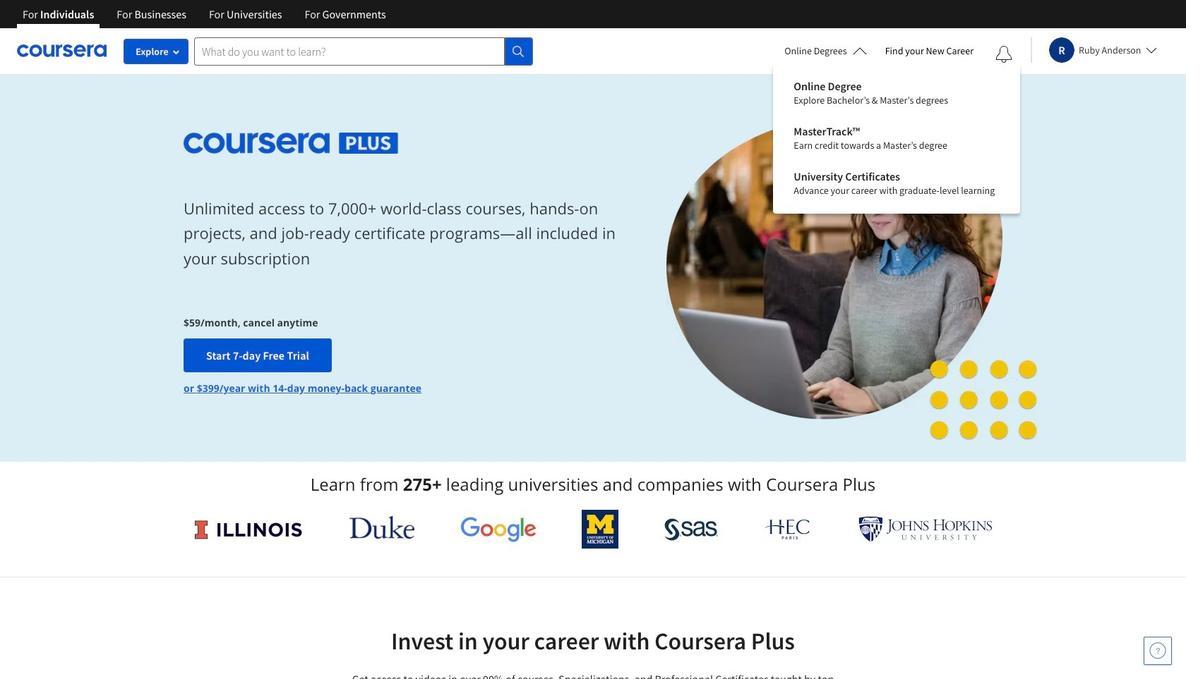 Task type: locate. For each thing, give the bounding box(es) containing it.
johns hopkins university image
[[858, 517, 993, 543]]

hec paris image
[[763, 515, 813, 544]]

duke university image
[[349, 517, 414, 539]]

banner navigation
[[11, 0, 397, 28]]

sas image
[[664, 519, 718, 541]]

google image
[[460, 517, 536, 543]]

menu
[[782, 71, 1011, 206]]

None search field
[[194, 37, 533, 65]]



Task type: describe. For each thing, give the bounding box(es) containing it.
university of michigan image
[[582, 510, 619, 549]]

What do you want to learn? text field
[[194, 37, 505, 65]]

coursera image
[[17, 40, 107, 62]]

university of illinois at urbana-champaign image
[[193, 519, 304, 541]]

help center image
[[1149, 643, 1166, 660]]

coursera plus image
[[184, 133, 398, 154]]



Task type: vqa. For each thing, say whether or not it's contained in the screenshot.
the left the Student
no



